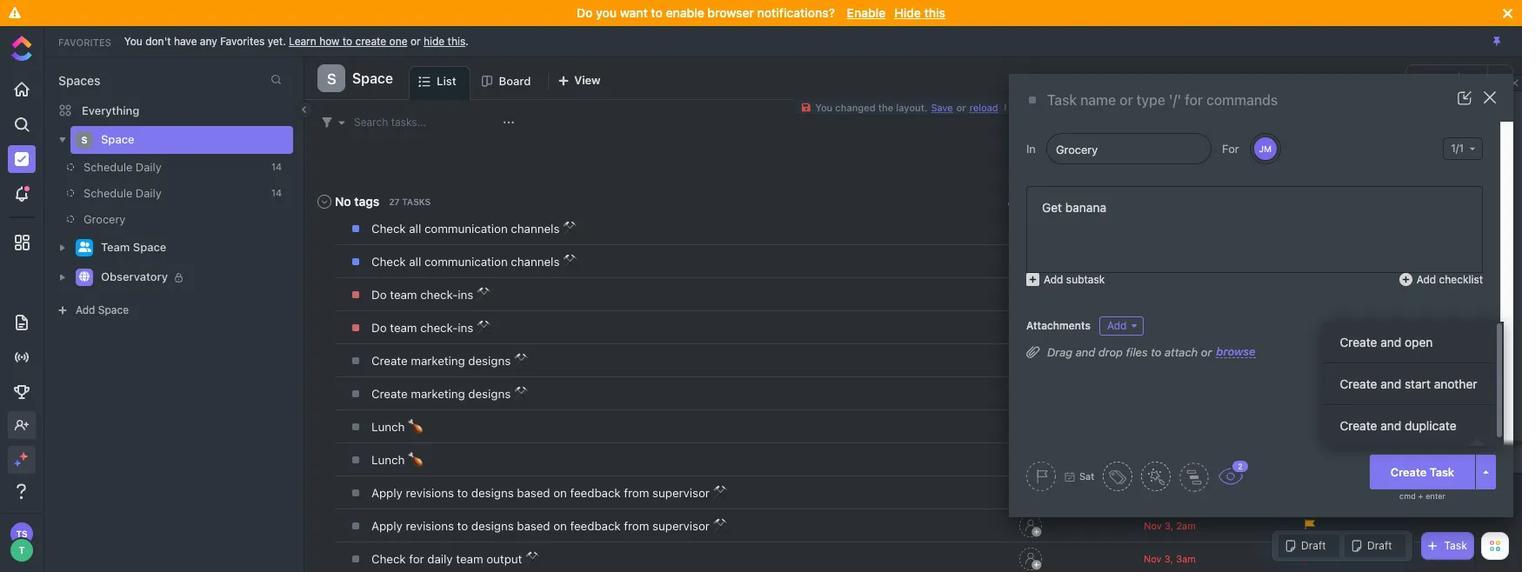 Task type: vqa. For each thing, say whether or not it's contained in the screenshot.
"supervisor" corresponding to second Apply revisions to designs based on feedback from supervisor ⚒️ link from the bottom of the page
yes



Task type: describe. For each thing, give the bounding box(es) containing it.
ts t
[[16, 529, 27, 556]]

do team check-ins ⚒️ for 2nd do team check-ins ⚒️ link
[[371, 321, 491, 335]]

1 for jm
[[1490, 160, 1495, 170]]

grocery link
[[43, 206, 264, 232]]

another
[[1434, 377, 1477, 391]]

all for 1st check all communication channels ⚒️ link
[[409, 222, 421, 236]]

list
[[437, 74, 456, 88]]

🍗 for 2nd the lunch 🍗 'link' from the top of the page
[[408, 453, 423, 467]]

hide this link
[[424, 34, 466, 47]]

1/1 button
[[1443, 137, 1483, 160]]

the
[[878, 102, 893, 113]]

or inside drag and drop files to attach or browse
[[1201, 345, 1212, 359]]

tasks
[[402, 197, 431, 207]]

want
[[620, 5, 648, 20]]

enable
[[666, 5, 704, 20]]

27 tasks
[[389, 197, 431, 207]]

and for drop
[[1076, 345, 1095, 359]]

, for 3
[[1170, 553, 1173, 564]]

grocery
[[83, 212, 126, 226]]

+
[[1418, 491, 1423, 501]]

0 vertical spatial or
[[410, 34, 421, 47]]

lunch for 1st the lunch 🍗 'link'
[[371, 420, 405, 434]]

check for 1st check all communication channels ⚒️ link
[[371, 222, 406, 236]]

add for add checklist
[[1417, 273, 1436, 286]]

3 for 2
[[1165, 520, 1171, 531]]

hide 1
[[1485, 458, 1512, 469]]

0 vertical spatial this
[[924, 5, 945, 20]]

1 lunch 🍗 link from the top
[[367, 412, 957, 442]]

you don't have any favorites yet. learn how to create one or hide this .
[[124, 34, 469, 47]]

view
[[574, 73, 600, 87]]

and for duplicate
[[1381, 418, 1401, 433]]

team space
[[101, 240, 166, 254]]

learn how to create one link
[[289, 34, 408, 47]]

board
[[499, 74, 531, 87]]

jm button
[[1252, 136, 1278, 162]]

browser
[[707, 5, 754, 20]]

am for 2
[[1182, 520, 1196, 531]]

on for first apply revisions to designs based on feedback from supervisor ⚒️ "link" from the top
[[553, 486, 567, 500]]

add inside "dropdown button"
[[1107, 319, 1127, 332]]

search tasks...
[[354, 115, 426, 128]]

1/1
[[1451, 142, 1464, 155]]

sat
[[1079, 471, 1094, 482]]

space inside button
[[352, 70, 393, 86]]

for
[[409, 552, 424, 566]]

and for start
[[1381, 377, 1401, 391]]

output
[[486, 552, 522, 566]]

Task name or type '/' for commands text field
[[1047, 91, 1427, 110]]

team space link
[[101, 234, 282, 262]]

board link
[[499, 66, 538, 99]]

nov 3 , 2 am
[[1144, 520, 1196, 531]]

browse
[[1216, 344, 1256, 358]]

0 vertical spatial team
[[390, 288, 417, 302]]

observatory
[[101, 270, 168, 284]]

do team check-ins ⚒️ for second do team check-ins ⚒️ link from the bottom
[[371, 288, 491, 302]]

add space
[[76, 304, 129, 317]]

2 inside dropdown button
[[1238, 462, 1243, 471]]

based for first apply revisions to designs based on feedback from supervisor ⚒️ "link" from the top
[[517, 486, 550, 500]]

in
[[1026, 141, 1036, 155]]

feedback for first apply revisions to designs based on feedback from supervisor ⚒️ "link" from the bottom of the page
[[570, 519, 621, 533]]

2 create marketing designs ⚒️ link from the top
[[367, 379, 957, 409]]

1 vertical spatial hide
[[1485, 458, 1505, 469]]

0 horizontal spatial ts
[[16, 529, 27, 539]]

ts inside jm 1 ts
[[1487, 186, 1498, 197]]

add checklist
[[1417, 273, 1483, 286]]

open
[[1405, 335, 1433, 350]]

1 horizontal spatial or
[[956, 102, 966, 113]]

🍗 for 1st the lunch 🍗 'link'
[[408, 420, 423, 434]]

2 button
[[1218, 459, 1250, 485]]

channels for 2nd check all communication channels ⚒️ link from the top of the page
[[511, 255, 560, 269]]

list link
[[437, 67, 463, 99]]

set priority element
[[1026, 462, 1056, 491]]

space down everything on the top of page
[[101, 132, 134, 146]]

2 check- from the top
[[420, 321, 458, 335]]

27 for 27 tasks
[[389, 197, 400, 207]]

1 schedule daily link from the top
[[43, 154, 264, 180]]

14 for 1st the schedule daily "link" from the top of the page
[[271, 161, 282, 172]]

save
[[931, 102, 953, 113]]

0 horizontal spatial favorites
[[58, 36, 111, 47]]

1 vertical spatial this
[[448, 34, 466, 47]]

view button
[[550, 66, 608, 100]]

2 marketing from the top
[[411, 387, 465, 401]]

notifications?
[[757, 5, 835, 20]]

no tags
[[335, 194, 379, 208]]

nov 3 , 3 am
[[1144, 553, 1196, 564]]

check all communication channels ⚒️ for 2nd check all communication channels ⚒️ link from the top of the page
[[371, 255, 578, 269]]

enable
[[847, 5, 886, 20]]

jm for jm
[[1259, 144, 1272, 154]]

supervisor for first apply revisions to designs based on feedback from supervisor ⚒️ "link" from the bottom of the page
[[652, 519, 710, 533]]

you
[[596, 5, 617, 20]]

2 vertical spatial do
[[371, 321, 387, 335]]

create and open
[[1340, 335, 1433, 350]]

Search tasks... text field
[[354, 110, 498, 134]]

create and duplicate
[[1340, 418, 1456, 433]]

drag
[[1047, 345, 1073, 359]]

have
[[174, 34, 197, 47]]

0 vertical spatial task
[[1430, 465, 1454, 479]]

schedule daily for 1st the schedule daily "link" from the top of the page
[[83, 160, 162, 174]]

search
[[354, 115, 388, 128]]

check for check for daily team output ⚒️ link
[[371, 552, 406, 566]]

checklist
[[1439, 273, 1483, 286]]

ins for second do team check-ins ⚒️ link from the bottom
[[458, 288, 473, 302]]

apply revisions to designs based on feedback from supervisor ⚒️ for first apply revisions to designs based on feedback from supervisor ⚒️ "link" from the top
[[371, 486, 728, 500]]

add for add subtask
[[1044, 273, 1063, 286]]

sparkle svg 2 image
[[14, 460, 20, 467]]

nov for nov 3 , 2 am
[[1144, 520, 1162, 531]]

space button
[[345, 59, 393, 97]]

user group image
[[78, 242, 91, 253]]

do you want to enable browser notifications? enable hide this
[[577, 5, 945, 20]]

0 horizontal spatial 2
[[1176, 520, 1182, 531]]

drop
[[1098, 345, 1123, 359]]

0 horizontal spatial hide
[[894, 5, 921, 20]]

assignee button
[[962, 197, 1101, 207]]

daily
[[427, 552, 453, 566]]

how
[[319, 34, 340, 47]]

jm for jm 1 ts
[[1486, 146, 1499, 157]]

check for daily team output ⚒️
[[371, 552, 540, 566]]

banana
[[1065, 200, 1106, 215]]

schedule daily for 1st the schedule daily "link" from the bottom of the page
[[83, 186, 162, 200]]

1 for hide
[[1508, 458, 1512, 469]]

cmd
[[1399, 491, 1416, 501]]

create marketing designs ⚒️ for second create marketing designs ⚒️ link from the bottom
[[371, 354, 529, 368]]

yet.
[[268, 34, 286, 47]]

files
[[1126, 345, 1148, 359]]

one
[[389, 34, 408, 47]]

set priority image
[[1026, 462, 1056, 491]]



Task type: locate. For each thing, give the bounding box(es) containing it.
0 vertical spatial channels
[[511, 222, 560, 236]]

1 vertical spatial daily
[[136, 186, 162, 200]]

14
[[271, 161, 282, 172], [271, 187, 282, 198]]

1 horizontal spatial favorites
[[220, 34, 265, 47]]

2 apply from the top
[[371, 519, 402, 533]]

daily
[[136, 160, 162, 174], [136, 186, 162, 200]]

1 vertical spatial team
[[390, 321, 417, 335]]

0 vertical spatial apply revisions to designs based on feedback from supervisor ⚒️
[[371, 486, 728, 500]]

2 schedule daily link from the top
[[43, 180, 264, 206]]

observatory link
[[101, 264, 282, 291]]

1 vertical spatial supervisor
[[652, 519, 710, 533]]

0 vertical spatial 2
[[1238, 462, 1243, 471]]

add down globe icon
[[76, 304, 95, 317]]

am up nov 3 , 3 am
[[1182, 520, 1196, 531]]

from for first apply revisions to designs based on feedback from supervisor ⚒️ "link" from the bottom of the page
[[624, 519, 649, 533]]

1 vertical spatial channels
[[511, 255, 560, 269]]

1 vertical spatial 1
[[1508, 458, 1512, 469]]

0 vertical spatial feedback
[[570, 486, 621, 500]]

enter
[[1426, 491, 1446, 501]]

ins for 2nd do team check-ins ⚒️ link
[[458, 321, 473, 335]]

check for 2nd check all communication channels ⚒️ link from the top of the page
[[371, 255, 406, 269]]

am for 3
[[1182, 553, 1196, 564]]

0 horizontal spatial 1
[[1490, 160, 1495, 170]]

1 vertical spatial feedback
[[570, 519, 621, 533]]

1 vertical spatial create marketing designs ⚒️ link
[[367, 379, 957, 409]]

0 vertical spatial apply revisions to designs based on feedback from supervisor ⚒️ link
[[367, 478, 957, 508]]

2 do team check-ins ⚒️ from the top
[[371, 321, 491, 335]]

0 horizontal spatial you
[[124, 34, 142, 47]]

2 vertical spatial or
[[1201, 345, 1212, 359]]

0 vertical spatial am
[[1182, 520, 1196, 531]]

0 vertical spatial revisions
[[406, 486, 454, 500]]

globe image
[[79, 272, 90, 282]]

2 am from the top
[[1182, 553, 1196, 564]]

1 daily from the top
[[136, 160, 162, 174]]

2 schedule from the top
[[83, 186, 132, 200]]

apply for first apply revisions to designs based on feedback from supervisor ⚒️ "link" from the bottom of the page
[[371, 519, 402, 533]]

0 vertical spatial 1
[[1490, 160, 1495, 170]]

0 vertical spatial daily
[[136, 160, 162, 174]]

1 from from the top
[[624, 486, 649, 500]]

1 horizontal spatial 1
[[1508, 458, 1512, 469]]

0 vertical spatial schedule
[[83, 160, 132, 174]]

cmd + enter
[[1399, 491, 1446, 501]]

1 , from the top
[[1171, 520, 1174, 531]]

you for you don't have any favorites yet. learn how to create one or hide this .
[[124, 34, 142, 47]]

automations button
[[1406, 65, 1487, 91]]

hide
[[424, 34, 445, 47]]

2 horizontal spatial or
[[1201, 345, 1212, 359]]

apply for first apply revisions to designs based on feedback from supervisor ⚒️ "link" from the top
[[371, 486, 402, 500]]

2 on from the top
[[553, 519, 567, 533]]

attach
[[1165, 345, 1198, 359]]

2 lunch 🍗 from the top
[[371, 453, 423, 467]]

0 vertical spatial check-
[[420, 288, 458, 302]]

1 all from the top
[[409, 222, 421, 236]]

27 tasks button
[[386, 197, 437, 207]]

create task
[[1391, 465, 1454, 479]]

t
[[19, 544, 25, 556]]

communication for 2nd check all communication channels ⚒️ link from the top of the page
[[424, 255, 508, 269]]

1 apply revisions to designs based on feedback from supervisor ⚒️ link from the top
[[367, 478, 957, 508]]

1 🍗 from the top
[[408, 420, 423, 434]]

2 channels from the top
[[511, 255, 560, 269]]

this right "hide"
[[448, 34, 466, 47]]

jm right for
[[1259, 144, 1272, 154]]

channels
[[511, 222, 560, 236], [511, 255, 560, 269]]

2 apply revisions to designs based on feedback from supervisor ⚒️ from the top
[[371, 519, 728, 533]]

0 vertical spatial do team check-ins ⚒️
[[371, 288, 491, 302]]

to
[[651, 5, 663, 20], [342, 34, 352, 47], [1151, 345, 1162, 359], [457, 486, 468, 500], [457, 519, 468, 533]]

0 horizontal spatial or
[[410, 34, 421, 47]]

2 vertical spatial team
[[456, 552, 483, 566]]

2 lunch from the top
[[371, 453, 405, 467]]

any
[[200, 34, 217, 47]]

schedule for 1st the schedule daily "link" from the bottom of the page
[[83, 186, 132, 200]]

and left duplicate
[[1381, 418, 1401, 433]]

2 from from the top
[[624, 519, 649, 533]]

and for open
[[1381, 335, 1401, 350]]

1 vertical spatial ins
[[458, 321, 473, 335]]

1 check all communication channels ⚒️ from the top
[[371, 222, 578, 236]]

2 apply revisions to designs based on feedback from supervisor ⚒️ link from the top
[[367, 511, 957, 541]]

1 inside jm 1 ts
[[1490, 160, 1495, 170]]

apply revisions to designs based on feedback from supervisor ⚒️
[[371, 486, 728, 500], [371, 519, 728, 533]]

1 vertical spatial task
[[1444, 539, 1467, 552]]

get banana
[[1042, 200, 1106, 215]]

all
[[409, 222, 421, 236], [409, 255, 421, 269]]

get
[[1042, 200, 1062, 215]]

0 vertical spatial communication
[[424, 222, 508, 236]]

1 vertical spatial check all communication channels ⚒️ link
[[367, 247, 957, 277]]

ins
[[458, 288, 473, 302], [458, 321, 473, 335]]

lunch 🍗 for 2nd the lunch 🍗 'link' from the top of the page
[[371, 453, 423, 467]]

communication for 1st check all communication channels ⚒️ link
[[424, 222, 508, 236]]

lunch for 2nd the lunch 🍗 'link' from the top of the page
[[371, 453, 405, 467]]

no
[[335, 194, 351, 208]]

1 revisions from the top
[[406, 486, 454, 500]]

schedule
[[83, 160, 132, 174], [83, 186, 132, 200]]

0 vertical spatial ts
[[1487, 186, 1498, 197]]

0 vertical spatial check
[[371, 222, 406, 236]]

1 vertical spatial or
[[956, 102, 966, 113]]

supervisor for first apply revisions to designs based on feedback from supervisor ⚒️ "link" from the top
[[652, 486, 710, 500]]

nov for nov 3 , 3 am
[[1144, 553, 1162, 564]]

0 vertical spatial from
[[624, 486, 649, 500]]

jm 1 ts
[[1486, 146, 1499, 197]]

create marketing designs ⚒️
[[371, 354, 529, 368], [371, 387, 529, 401]]

0 vertical spatial check all communication channels ⚒️
[[371, 222, 578, 236]]

changed
[[835, 102, 876, 113]]

2 create marketing designs ⚒️ from the top
[[371, 387, 529, 401]]

add left subtask
[[1044, 273, 1063, 286]]

0 vertical spatial check all communication channels ⚒️ link
[[367, 214, 957, 244]]

duplicate
[[1405, 418, 1456, 433]]

0 vertical spatial create marketing designs ⚒️
[[371, 354, 529, 368]]

check-
[[420, 288, 458, 302], [420, 321, 458, 335]]

hide right enable
[[894, 5, 921, 20]]

from for first apply revisions to designs based on feedback from supervisor ⚒️ "link" from the top
[[624, 486, 649, 500]]

check all communication channels ⚒️
[[371, 222, 578, 236], [371, 255, 578, 269]]

1 marketing from the top
[[411, 354, 465, 368]]

0 vertical spatial based
[[517, 486, 550, 500]]

0 vertical spatial nov
[[1144, 520, 1162, 531]]

1 vertical spatial marketing
[[411, 387, 465, 401]]

1 create marketing designs ⚒️ from the top
[[371, 354, 529, 368]]

1 based from the top
[[517, 486, 550, 500]]

1
[[1490, 160, 1495, 170], [1508, 458, 1512, 469]]

1 vertical spatial 🍗
[[408, 453, 423, 467]]

1 nov from the top
[[1144, 520, 1162, 531]]

1 vertical spatial communication
[[424, 255, 508, 269]]

you
[[124, 34, 142, 47], [815, 102, 833, 113]]

1 lunch from the top
[[371, 420, 405, 434]]

schedule daily link
[[43, 154, 264, 180], [43, 180, 264, 206]]

1 on from the top
[[553, 486, 567, 500]]

1 am from the top
[[1182, 520, 1196, 531]]

0 vertical spatial all
[[409, 222, 421, 236]]

tasks...
[[391, 115, 426, 128]]

0 vertical spatial do
[[577, 5, 593, 20]]

jm
[[1259, 144, 1272, 154], [1486, 146, 1499, 157]]

add button
[[1099, 317, 1144, 336]]

, for 2
[[1171, 520, 1174, 531]]

schedule for 1st the schedule daily "link" from the top of the page
[[83, 160, 132, 174]]

nov up nov 3 , 3 am
[[1144, 520, 1162, 531]]

communication
[[424, 222, 508, 236], [424, 255, 508, 269]]

2 lunch 🍗 link from the top
[[367, 445, 957, 475]]

assignee
[[1008, 197, 1052, 207]]

lunch
[[371, 420, 405, 434], [371, 453, 405, 467]]

1 check from the top
[[371, 222, 406, 236]]

1 vertical spatial 14
[[271, 187, 282, 198]]

schedule daily link up grocery
[[43, 180, 264, 206]]

1 supervisor from the top
[[652, 486, 710, 500]]

all for 2nd check all communication channels ⚒️ link from the top of the page
[[409, 255, 421, 269]]

based
[[517, 486, 550, 500], [517, 519, 550, 533]]

1 vertical spatial schedule daily
[[83, 186, 162, 200]]

1 vertical spatial schedule
[[83, 186, 132, 200]]

2 nov from the top
[[1144, 553, 1162, 564]]

lunch 🍗
[[371, 420, 423, 434], [371, 453, 423, 467]]

apply
[[371, 486, 402, 500], [371, 519, 402, 533]]

, down nov 3 , 2 am
[[1170, 553, 1173, 564]]

.
[[466, 34, 469, 47]]

or right one
[[410, 34, 421, 47]]

1 ins from the top
[[458, 288, 473, 302]]

1 vertical spatial lunch 🍗 link
[[367, 445, 957, 475]]

1 vertical spatial am
[[1182, 553, 1196, 564]]

schedule daily
[[83, 160, 162, 174], [83, 186, 162, 200]]

1 vertical spatial nov
[[1144, 553, 1162, 564]]

1 vertical spatial based
[[517, 519, 550, 533]]

sparkle svg 1 image
[[19, 452, 28, 461]]

1 feedback from the top
[[570, 486, 621, 500]]

1 create marketing designs ⚒️ link from the top
[[367, 346, 957, 376]]

1 vertical spatial lunch 🍗
[[371, 453, 423, 467]]

2 feedback from the top
[[570, 519, 621, 533]]

do team check-ins ⚒️ link
[[367, 280, 957, 310], [367, 313, 957, 343]]

for
[[1222, 141, 1239, 155]]

, up nov 3 , 3 am
[[1171, 520, 1174, 531]]

0 vertical spatial 🍗
[[408, 420, 423, 434]]

1 horizontal spatial this
[[924, 5, 945, 20]]

nov down nov 3 , 2 am
[[1144, 553, 1162, 564]]

2 check all communication channels ⚒️ link from the top
[[367, 247, 957, 277]]

on for first apply revisions to designs based on feedback from supervisor ⚒️ "link" from the bottom of the page
[[553, 519, 567, 533]]

jm inside dropdown button
[[1259, 144, 1272, 154]]

0 vertical spatial lunch 🍗
[[371, 420, 423, 434]]

1 vertical spatial 27
[[389, 197, 400, 207]]

revisions
[[406, 486, 454, 500], [406, 519, 454, 533]]

2 ins from the top
[[458, 321, 473, 335]]

you changed the layout. save or reload
[[815, 102, 998, 113]]

supervisor
[[652, 486, 710, 500], [652, 519, 710, 533]]

based for first apply revisions to designs based on feedback from supervisor ⚒️ "link" from the bottom of the page
[[517, 519, 550, 533]]

check
[[371, 222, 406, 236], [371, 255, 406, 269], [371, 552, 406, 566]]

1 horizontal spatial ts
[[1487, 186, 1498, 197]]

space down create
[[352, 70, 393, 86]]

and left open
[[1381, 335, 1401, 350]]

1 do team check-ins ⚒️ link from the top
[[367, 280, 957, 310]]

0 vertical spatial on
[[553, 486, 567, 500]]

check for daily team output ⚒️ link
[[367, 544, 957, 572]]

feedback for first apply revisions to designs based on feedback from supervisor ⚒️ "link" from the top
[[570, 486, 621, 500]]

1 horizontal spatial jm
[[1486, 146, 1499, 157]]

don't
[[145, 34, 171, 47]]

1 vertical spatial 2
[[1176, 520, 1182, 531]]

27 up jm 1 ts
[[1486, 120, 1497, 130]]

and left start
[[1381, 377, 1401, 391]]

task down enter
[[1444, 539, 1467, 552]]

3 for 3
[[1164, 553, 1170, 564]]

1 vertical spatial lunch
[[371, 453, 405, 467]]

3 check from the top
[[371, 552, 406, 566]]

create
[[355, 34, 386, 47]]

2 check all communication channels ⚒️ from the top
[[371, 255, 578, 269]]

0 vertical spatial do team check-ins ⚒️ link
[[367, 280, 957, 310]]

🍗
[[408, 420, 423, 434], [408, 453, 423, 467]]

space link
[[101, 126, 282, 154]]

2 do team check-ins ⚒️ link from the top
[[367, 313, 957, 343]]

⚒️
[[563, 222, 578, 236], [563, 255, 578, 269], [477, 288, 491, 302], [477, 321, 491, 335], [514, 354, 529, 368], [514, 387, 529, 401], [713, 486, 728, 500], [713, 519, 728, 533], [525, 552, 540, 566]]

1 lunch 🍗 from the top
[[371, 420, 423, 434]]

lunch 🍗 for 1st the lunch 🍗 'link'
[[371, 420, 423, 434]]

start
[[1405, 377, 1431, 391]]

0 vertical spatial lunch 🍗 link
[[367, 412, 957, 442]]

0 vertical spatial apply
[[371, 486, 402, 500]]

2 communication from the top
[[424, 255, 508, 269]]

2 supervisor from the top
[[652, 519, 710, 533]]

0 vertical spatial ,
[[1171, 520, 1174, 531]]

1 apply from the top
[[371, 486, 402, 500]]

you left changed at the right of page
[[815, 102, 833, 113]]

1 vertical spatial apply
[[371, 519, 402, 533]]

you left don't
[[124, 34, 142, 47]]

layout.
[[896, 102, 928, 113]]

1 apply revisions to designs based on feedback from supervisor ⚒️ from the top
[[371, 486, 728, 500]]

learn
[[289, 34, 316, 47]]

marketing
[[411, 354, 465, 368], [411, 387, 465, 401]]

daily up grocery link
[[136, 186, 162, 200]]

1 horizontal spatial hide
[[1485, 458, 1505, 469]]

1 vertical spatial do team check-ins ⚒️ link
[[367, 313, 957, 343]]

1 vertical spatial ,
[[1170, 553, 1173, 564]]

apply revisions to designs based on feedback from supervisor ⚒️ for first apply revisions to designs based on feedback from supervisor ⚒️ "link" from the bottom of the page
[[371, 519, 728, 533]]

1 communication from the top
[[424, 222, 508, 236]]

2 , from the top
[[1170, 553, 1173, 564]]

2 all from the top
[[409, 255, 421, 269]]

1 vertical spatial apply revisions to designs based on feedback from supervisor ⚒️
[[371, 519, 728, 533]]

team
[[101, 240, 130, 254]]

do
[[577, 5, 593, 20], [371, 288, 387, 302], [371, 321, 387, 335]]

spaces
[[58, 73, 100, 88]]

0 vertical spatial supervisor
[[652, 486, 710, 500]]

0 vertical spatial 27
[[1486, 120, 1497, 130]]

1 vertical spatial do
[[371, 288, 387, 302]]

0 vertical spatial lunch
[[371, 420, 405, 434]]

daily for 1st the schedule daily "link" from the top of the page
[[136, 160, 162, 174]]

add
[[1044, 273, 1063, 286], [1417, 273, 1436, 286], [76, 304, 95, 317], [1107, 319, 1127, 332]]

subtask
[[1066, 273, 1105, 286]]

add for add space
[[76, 304, 95, 317]]

jm right 1/1 dropdown button
[[1486, 146, 1499, 157]]

sat button
[[1065, 471, 1094, 482]]

1 horizontal spatial you
[[815, 102, 833, 113]]

am
[[1182, 520, 1196, 531], [1182, 553, 1196, 564]]

or right save
[[956, 102, 966, 113]]

2 schedule daily from the top
[[83, 186, 162, 200]]

this right enable
[[924, 5, 945, 20]]

1 check- from the top
[[420, 288, 458, 302]]

0 vertical spatial 14
[[271, 161, 282, 172]]

0 vertical spatial marketing
[[411, 354, 465, 368]]

0 horizontal spatial 27
[[389, 197, 400, 207]]

create and start another
[[1340, 377, 1477, 391]]

save button
[[928, 102, 956, 113]]

add left checklist
[[1417, 273, 1436, 286]]

and inside drag and drop files to attach or browse
[[1076, 345, 1095, 359]]

create marketing designs ⚒️ for 1st create marketing designs ⚒️ link from the bottom
[[371, 387, 529, 401]]

1 channels from the top
[[511, 222, 560, 236]]

check all communication channels ⚒️ link
[[367, 214, 957, 244], [367, 247, 957, 277]]

1 do team check-ins ⚒️ from the top
[[371, 288, 491, 302]]

lunch 🍗 link
[[367, 412, 957, 442], [367, 445, 957, 475]]

0 vertical spatial schedule daily
[[83, 160, 162, 174]]

1 vertical spatial from
[[624, 519, 649, 533]]

2 daily from the top
[[136, 186, 162, 200]]

schedule daily link up grocery link
[[43, 154, 264, 180]]

2 🍗 from the top
[[408, 453, 423, 467]]

2 vertical spatial check
[[371, 552, 406, 566]]

channels for 1st check all communication channels ⚒️ link
[[511, 222, 560, 236]]

task up enter
[[1430, 465, 1454, 479]]

you for you changed the layout. save or reload
[[815, 102, 833, 113]]

add up drop
[[1107, 319, 1127, 332]]

and left drop
[[1076, 345, 1095, 359]]

check all communication channels ⚒️ for 1st check all communication channels ⚒️ link
[[371, 222, 578, 236]]

1 vertical spatial on
[[553, 519, 567, 533]]

add subtask
[[1044, 273, 1105, 286]]

2 check from the top
[[371, 255, 406, 269]]

27 left the tasks
[[389, 197, 400, 207]]

am down nov 3 , 2 am
[[1182, 553, 1196, 564]]

to inside drag and drop files to attach or browse
[[1151, 345, 1162, 359]]

space down grocery link
[[133, 240, 166, 254]]

from
[[624, 486, 649, 500], [624, 519, 649, 533]]

27 for 27
[[1486, 120, 1497, 130]]

everything
[[82, 103, 140, 117]]

0 horizontal spatial this
[[448, 34, 466, 47]]

daily down space link on the top of page
[[136, 160, 162, 174]]

spaces link
[[44, 73, 100, 88]]

this
[[924, 5, 945, 20], [448, 34, 466, 47]]

reload
[[970, 102, 998, 113]]

or right the attach
[[1201, 345, 1212, 359]]

attachments
[[1026, 319, 1091, 332]]

1 schedule daily from the top
[[83, 160, 162, 174]]

2 14 from the top
[[271, 187, 282, 198]]

everything link
[[44, 97, 304, 124]]

1 14 from the top
[[271, 161, 282, 172]]

1 schedule from the top
[[83, 160, 132, 174]]

favorites right any
[[220, 34, 265, 47]]

drag and drop files to attach or browse
[[1047, 344, 1256, 359]]

0 horizontal spatial jm
[[1259, 144, 1272, 154]]

hide right create task
[[1485, 458, 1505, 469]]

space down "observatory"
[[98, 304, 129, 317]]

1 vertical spatial ts
[[16, 529, 27, 539]]

2 based from the top
[[517, 519, 550, 533]]

1 check all communication channels ⚒️ link from the top
[[367, 214, 957, 244]]

favorites up spaces
[[58, 36, 111, 47]]

1 horizontal spatial 27
[[1486, 120, 1497, 130]]

1 vertical spatial check-
[[420, 321, 458, 335]]

automations
[[1415, 71, 1479, 84]]

1 vertical spatial check all communication channels ⚒️
[[371, 255, 578, 269]]

daily for 1st the schedule daily "link" from the bottom of the page
[[136, 186, 162, 200]]

1 horizontal spatial 2
[[1238, 462, 1243, 471]]

14 for 1st the schedule daily "link" from the bottom of the page
[[271, 187, 282, 198]]

1 vertical spatial do team check-ins ⚒️
[[371, 321, 491, 335]]

2 revisions from the top
[[406, 519, 454, 533]]

apply revisions to designs based on feedback from supervisor ⚒️ link
[[367, 478, 957, 508], [367, 511, 957, 541]]



